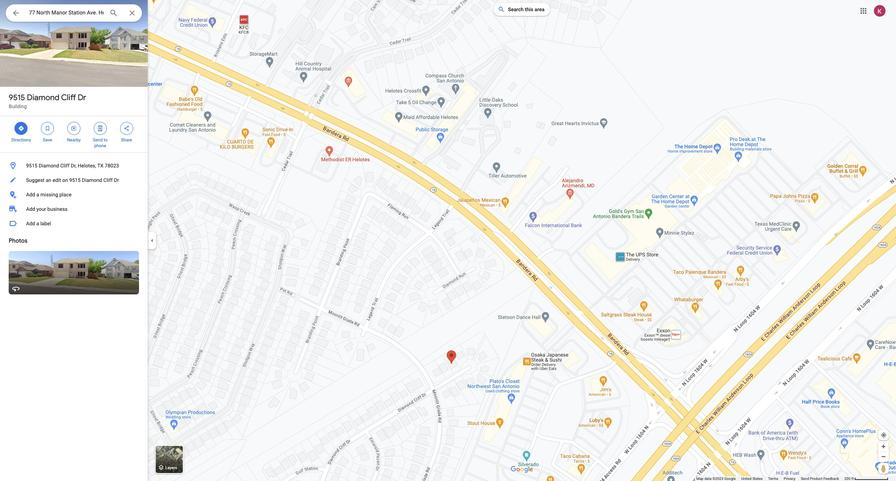 Task type: vqa. For each thing, say whether or not it's contained in the screenshot.
middle DIAMOND
yes



Task type: locate. For each thing, give the bounding box(es) containing it.
ft
[[851, 477, 854, 481]]

add left your
[[26, 206, 35, 212]]

cliff for dr
[[61, 93, 76, 103]]

nearby
[[67, 138, 81, 143]]

send inside button
[[801, 477, 809, 481]]

search this area button
[[493, 3, 550, 16]]

9515 right on at the top of page
[[69, 177, 81, 183]]


[[71, 125, 77, 133]]

78023
[[105, 163, 119, 169]]

diamond up 
[[27, 93, 59, 103]]

1 add from the top
[[26, 192, 35, 198]]

diamond for dr,
[[39, 163, 59, 169]]

none field inside 77 north manor station ave. helotes, tx 78023 field
[[29, 8, 104, 17]]

diamond inside 9515 diamond cliff dr building
[[27, 93, 59, 103]]

dr,
[[71, 163, 77, 169]]

privacy button
[[784, 477, 795, 482]]

1 a from the top
[[36, 192, 39, 198]]

 button
[[6, 4, 26, 23]]

9515 inside button
[[69, 177, 81, 183]]

0 horizontal spatial 9515
[[9, 93, 25, 103]]

send up the phone
[[93, 138, 103, 143]]

area
[[535, 7, 545, 12]]

 search field
[[6, 4, 142, 23]]

an
[[46, 177, 51, 183]]

1 vertical spatial dr
[[114, 177, 119, 183]]

0 horizontal spatial dr
[[78, 93, 86, 103]]

a left missing
[[36, 192, 39, 198]]

save
[[43, 138, 52, 143]]

add a label
[[26, 221, 51, 227]]

add a missing place button
[[0, 188, 148, 202]]

building
[[9, 104, 27, 109]]

1 vertical spatial 9515
[[26, 163, 37, 169]]

add for add a missing place
[[26, 192, 35, 198]]

to
[[104, 138, 108, 143]]

2 vertical spatial cliff
[[103, 177, 113, 183]]

2 a from the top
[[36, 221, 39, 227]]

1 horizontal spatial dr
[[114, 177, 119, 183]]


[[18, 125, 24, 133]]

cliff down 78023
[[103, 177, 113, 183]]

9515 for dr,
[[26, 163, 37, 169]]

a for missing
[[36, 192, 39, 198]]


[[97, 125, 103, 133]]

0 vertical spatial diamond
[[27, 93, 59, 103]]

send left "product"
[[801, 477, 809, 481]]

1 vertical spatial diamond
[[39, 163, 59, 169]]

1 horizontal spatial send
[[801, 477, 809, 481]]

a inside button
[[36, 192, 39, 198]]

product
[[810, 477, 823, 481]]

0 vertical spatial dr
[[78, 93, 86, 103]]

1 vertical spatial send
[[801, 477, 809, 481]]

add for add your business
[[26, 206, 35, 212]]

9515 up building
[[9, 93, 25, 103]]

200 ft
[[844, 477, 854, 481]]


[[44, 125, 51, 133]]

send
[[93, 138, 103, 143], [801, 477, 809, 481]]

a
[[36, 192, 39, 198], [36, 221, 39, 227]]

0 vertical spatial a
[[36, 192, 39, 198]]

map data ©2023 google
[[696, 477, 736, 481]]

google maps element
[[0, 0, 896, 482]]

dr inside suggest an edit on 9515 diamond cliff dr button
[[114, 177, 119, 183]]

3 add from the top
[[26, 221, 35, 227]]

None field
[[29, 8, 104, 17]]

send to phone
[[93, 138, 108, 148]]

0 horizontal spatial send
[[93, 138, 103, 143]]

a inside button
[[36, 221, 39, 227]]


[[123, 125, 130, 133]]

search
[[508, 7, 524, 12]]

actions for 9515 diamond cliff dr region
[[0, 116, 148, 152]]

this
[[525, 7, 533, 12]]

1 horizontal spatial 9515
[[26, 163, 37, 169]]

2 vertical spatial add
[[26, 221, 35, 227]]

9515 inside 9515 diamond cliff dr building
[[9, 93, 25, 103]]

cliff up 
[[61, 93, 76, 103]]

9515 inside button
[[26, 163, 37, 169]]

show your location image
[[881, 432, 887, 439]]

add
[[26, 192, 35, 198], [26, 206, 35, 212], [26, 221, 35, 227]]

dr inside 9515 diamond cliff dr building
[[78, 93, 86, 103]]

9515 up suggest
[[26, 163, 37, 169]]

send inside send to phone
[[93, 138, 103, 143]]

2 horizontal spatial 9515
[[69, 177, 81, 183]]

2 vertical spatial diamond
[[82, 177, 102, 183]]

diamond down helotes,
[[82, 177, 102, 183]]

1 vertical spatial a
[[36, 221, 39, 227]]

0 vertical spatial 9515
[[9, 93, 25, 103]]

dr
[[78, 93, 86, 103], [114, 177, 119, 183]]

1 vertical spatial add
[[26, 206, 35, 212]]

a left label
[[36, 221, 39, 227]]

diamond up the "an"
[[39, 163, 59, 169]]

add your business link
[[0, 202, 148, 217]]

0 vertical spatial send
[[93, 138, 103, 143]]

states
[[752, 477, 763, 481]]

add inside button
[[26, 192, 35, 198]]

2 add from the top
[[26, 206, 35, 212]]

200 ft button
[[844, 477, 888, 481]]

9515
[[9, 93, 25, 103], [26, 163, 37, 169], [69, 177, 81, 183]]

cliff left 'dr,'
[[60, 163, 70, 169]]

2 vertical spatial 9515
[[69, 177, 81, 183]]

map
[[696, 477, 704, 481]]

77 North Manor Station Ave. Helotes, TX 78023 field
[[6, 4, 142, 22]]

collapse side panel image
[[148, 237, 156, 245]]

diamond inside 9515 diamond cliff dr, helotes, tx 78023 button
[[39, 163, 59, 169]]

diamond inside suggest an edit on 9515 diamond cliff dr button
[[82, 177, 102, 183]]

cliff inside 9515 diamond cliff dr building
[[61, 93, 76, 103]]

footer
[[696, 477, 844, 482]]

add down suggest
[[26, 192, 35, 198]]

1 vertical spatial cliff
[[60, 163, 70, 169]]

0 vertical spatial cliff
[[61, 93, 76, 103]]

cliff inside button
[[103, 177, 113, 183]]

cliff
[[61, 93, 76, 103], [60, 163, 70, 169], [103, 177, 113, 183]]

search this area
[[508, 7, 545, 12]]

place
[[59, 192, 72, 198]]

suggest
[[26, 177, 45, 183]]

diamond
[[27, 93, 59, 103], [39, 163, 59, 169], [82, 177, 102, 183]]

united states
[[741, 477, 763, 481]]

add inside button
[[26, 221, 35, 227]]

share
[[121, 138, 132, 143]]

add left label
[[26, 221, 35, 227]]

footer containing map data ©2023 google
[[696, 477, 844, 482]]

your
[[36, 206, 46, 212]]

label
[[40, 221, 51, 227]]

missing
[[40, 192, 58, 198]]

0 vertical spatial add
[[26, 192, 35, 198]]

cliff inside button
[[60, 163, 70, 169]]



Task type: describe. For each thing, give the bounding box(es) containing it.
9515 diamond cliff dr, helotes, tx 78023 button
[[0, 159, 148, 173]]

privacy
[[784, 477, 795, 481]]

9515 diamond cliff dr main content
[[0, 0, 148, 482]]

200
[[844, 477, 851, 481]]

photos
[[9, 238, 27, 245]]

united
[[741, 477, 752, 481]]

layers
[[165, 466, 177, 471]]

add a label button
[[0, 217, 148, 231]]

on
[[62, 177, 68, 183]]

google account: kenny nguyen  
(kenny.nguyen@adept.ai) image
[[874, 5, 886, 17]]

add a missing place
[[26, 192, 72, 198]]

9515 for dr
[[9, 93, 25, 103]]

suggest an edit on 9515 diamond cliff dr
[[26, 177, 119, 183]]

terms button
[[768, 477, 778, 482]]

helotes,
[[78, 163, 96, 169]]

tx
[[97, 163, 104, 169]]

9515 diamond cliff dr building
[[9, 93, 86, 109]]

footer inside google maps "element"
[[696, 477, 844, 482]]

add your business
[[26, 206, 68, 212]]

directions
[[11, 138, 31, 143]]

google
[[724, 477, 736, 481]]

send for send to phone
[[93, 138, 103, 143]]

zoom in image
[[881, 444, 886, 450]]

cliff for dr,
[[60, 163, 70, 169]]

©2023
[[712, 477, 723, 481]]

add for add a label
[[26, 221, 35, 227]]

suggest an edit on 9515 diamond cliff dr button
[[0, 173, 148, 188]]

zoom out image
[[881, 454, 886, 460]]

diamond for dr
[[27, 93, 59, 103]]

send product feedback
[[801, 477, 839, 481]]

united states button
[[741, 477, 763, 482]]


[[12, 8, 20, 18]]

feedback
[[823, 477, 839, 481]]

9515 diamond cliff dr, helotes, tx 78023
[[26, 163, 119, 169]]

send for send product feedback
[[801, 477, 809, 481]]

edit
[[53, 177, 61, 183]]

terms
[[768, 477, 778, 481]]

phone
[[94, 143, 106, 148]]

business
[[47, 206, 68, 212]]

a for label
[[36, 221, 39, 227]]

data
[[704, 477, 712, 481]]

send product feedback button
[[801, 477, 839, 482]]

show street view coverage image
[[878, 463, 889, 474]]



